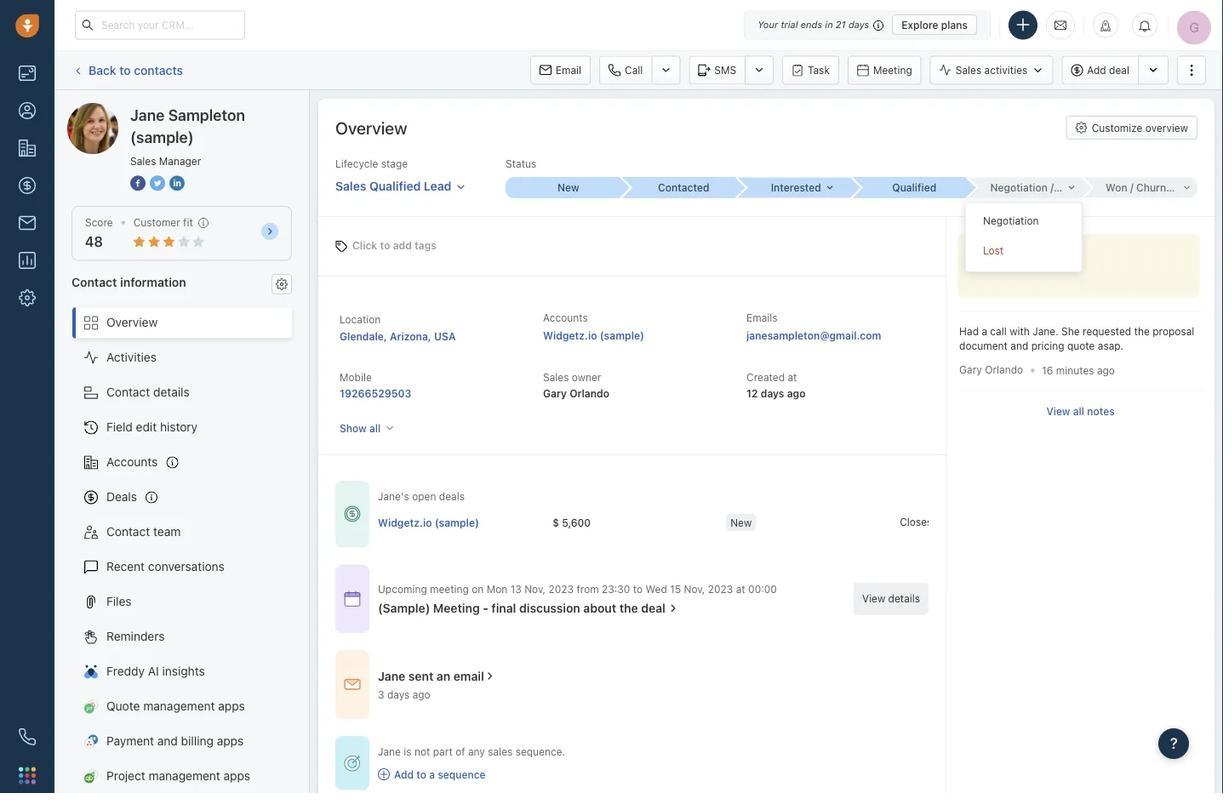Task type: describe. For each thing, give the bounding box(es) containing it.
add to a sequence
[[394, 769, 486, 781]]

gary orlando
[[960, 364, 1024, 376]]

negotiation / lost button
[[968, 178, 1083, 198]]

view all notes
[[1047, 405, 1115, 417]]

facebook circled image
[[130, 174, 146, 192]]

billing
[[181, 735, 214, 749]]

email
[[454, 670, 484, 684]]

usa
[[434, 330, 456, 342]]

view details link
[[854, 584, 929, 615]]

field edit history
[[106, 420, 198, 434]]

00:00
[[749, 583, 778, 595]]

freshworks switcher image
[[19, 768, 36, 785]]

activities
[[985, 64, 1028, 76]]

negotiation for negotiation
[[984, 215, 1040, 227]]

(sample) inside the jane sampleton (sample)
[[130, 128, 194, 146]]

requested
[[1083, 326, 1132, 338]]

contact for contact information
[[72, 275, 117, 289]]

glendale,
[[340, 330, 387, 342]]

janesampleton@gmail.com
[[747, 330, 882, 342]]

meeting
[[430, 583, 469, 595]]

files
[[106, 595, 132, 609]]

plans
[[942, 19, 968, 31]]

email button
[[530, 56, 591, 85]]

mng settings image
[[276, 278, 288, 290]]

with
[[1010, 326, 1030, 338]]

widgetz.io inside accounts widgetz.io (sample)
[[543, 330, 597, 342]]

stage
[[381, 158, 408, 170]]

jane's
[[378, 491, 409, 503]]

task
[[808, 64, 830, 76]]

container_wx8msf4aqz5i3rn1 image down 15
[[668, 603, 680, 615]]

sales activities
[[956, 64, 1028, 76]]

deals
[[439, 491, 465, 503]]

she
[[1062, 326, 1081, 338]]

sales for sales manager
[[130, 155, 156, 167]]

jane's open deals
[[378, 491, 465, 503]]

sales qualified lead link
[[336, 171, 466, 195]]

view all notes link
[[1047, 404, 1115, 419]]

the inside had a call with jane. she requested the proposal document and pricing quote asap.
[[1135, 326, 1151, 338]]

explore plans link
[[893, 14, 978, 35]]

email
[[556, 64, 582, 76]]

not
[[415, 747, 430, 759]]

all for show
[[370, 423, 381, 435]]

owner
[[572, 372, 602, 384]]

/ for negotiation
[[1051, 182, 1054, 194]]

team
[[153, 525, 181, 539]]

ai
[[148, 665, 159, 679]]

Search your CRM... text field
[[75, 11, 245, 40]]

(sample) up manager
[[193, 103, 241, 117]]

and inside had a call with jane. she requested the proposal document and pricing quote asap.
[[1011, 340, 1029, 352]]

$ 5,600
[[553, 516, 591, 528]]

part
[[433, 747, 453, 759]]

jane sampleton (sample) up manager
[[130, 106, 245, 146]]

0 horizontal spatial 3
[[378, 689, 385, 701]]

won / churned
[[1106, 182, 1179, 194]]

sent
[[409, 670, 434, 684]]

proposal
[[1153, 326, 1195, 338]]

0 horizontal spatial at
[[737, 583, 746, 595]]

at inside 'created at 12 days ago'
[[788, 372, 798, 384]]

mobile
[[340, 372, 372, 384]]

contact team
[[106, 525, 181, 539]]

tags
[[415, 240, 437, 252]]

23:30
[[602, 583, 631, 595]]

add deal
[[1088, 64, 1130, 76]]

your
[[758, 19, 779, 30]]

contacts
[[134, 63, 183, 77]]

ago for 3 days ago
[[413, 689, 431, 701]]

back
[[89, 63, 116, 77]]

0 vertical spatial new
[[558, 182, 580, 194]]

jane.
[[1033, 326, 1059, 338]]

call
[[625, 64, 643, 76]]

qualified link
[[852, 177, 968, 199]]

jane sampleton (sample) down contacts
[[101, 103, 241, 117]]

ends
[[801, 19, 823, 30]]

wed
[[646, 583, 668, 595]]

your trial ends in 21 days
[[758, 19, 870, 30]]

to for add to a sequence
[[417, 769, 427, 781]]

customize overview
[[1092, 122, 1189, 134]]

jane is not part of any sales sequence.
[[378, 747, 566, 759]]

jane inside the jane sampleton (sample)
[[130, 106, 165, 124]]

days down sent
[[387, 689, 410, 701]]

payment
[[106, 735, 154, 749]]

call
[[991, 326, 1007, 338]]

location glendale, arizona, usa
[[340, 313, 456, 342]]

customize overview button
[[1067, 116, 1198, 140]]

to for click to add tags
[[380, 240, 390, 252]]

container_wx8msf4aqz5i3rn1 image right an
[[484, 671, 496, 683]]

2 nov, from the left
[[684, 583, 706, 595]]

interested button
[[737, 178, 852, 198]]

negotiation for negotiation / lost
[[991, 182, 1048, 194]]

sales for sales qualified lead
[[336, 179, 367, 193]]

sales qualified lead
[[336, 179, 452, 193]]

open
[[412, 491, 436, 503]]

on
[[472, 583, 484, 595]]

quote management apps
[[106, 700, 245, 714]]

quote
[[106, 700, 140, 714]]

1 nov, from the left
[[525, 583, 546, 595]]

container_wx8msf4aqz5i3rn1 image left is
[[344, 755, 361, 772]]

orlando inside sales owner gary orlando
[[570, 388, 610, 400]]

payment and billing apps
[[106, 735, 244, 749]]

3 inside row
[[947, 516, 954, 528]]

meeting button
[[848, 56, 922, 85]]

customer fit
[[133, 217, 193, 229]]

emails
[[747, 312, 778, 324]]

manager
[[159, 155, 201, 167]]

had
[[960, 326, 979, 338]]

view details
[[863, 593, 921, 605]]

negotiation / lost
[[991, 182, 1078, 194]]

freddy
[[106, 665, 145, 679]]

0 horizontal spatial overview
[[106, 316, 158, 330]]

a inside had a call with jane. she requested the proposal document and pricing quote asap.
[[982, 326, 988, 338]]

mon
[[487, 583, 508, 595]]

3 days ago
[[378, 689, 431, 701]]

jane up 3 days ago
[[378, 670, 406, 684]]

upcoming
[[378, 583, 427, 595]]

sequence
[[438, 769, 486, 781]]

(sample)
[[378, 602, 430, 616]]

sales manager
[[130, 155, 201, 167]]

1 vertical spatial deal
[[642, 602, 666, 616]]

back to contacts
[[89, 63, 183, 77]]

row containing closes in 3 days
[[378, 505, 1074, 541]]

1 horizontal spatial gary
[[960, 364, 983, 376]]

days inside 'created at 12 days ago'
[[761, 388, 785, 400]]

click
[[353, 240, 378, 252]]

contacted link
[[621, 177, 737, 199]]

0 vertical spatial orlando
[[986, 364, 1024, 376]]

an
[[437, 670, 451, 684]]

score
[[85, 217, 113, 229]]

deal inside add deal button
[[1110, 64, 1130, 76]]

1 vertical spatial the
[[620, 602, 639, 616]]

sales owner gary orlando
[[543, 372, 610, 400]]

janesampleton@gmail.com link
[[747, 327, 882, 344]]

details for view details
[[889, 593, 921, 605]]

meeting inside button
[[874, 64, 913, 76]]



Task type: vqa. For each thing, say whether or not it's contained in the screenshot.
54
no



Task type: locate. For each thing, give the bounding box(es) containing it.
and down with
[[1011, 340, 1029, 352]]

1 horizontal spatial new
[[731, 516, 752, 528]]

sampleton up manager
[[168, 106, 245, 124]]

fit
[[183, 217, 193, 229]]

1 vertical spatial ago
[[788, 388, 806, 400]]

0 horizontal spatial a
[[430, 769, 435, 781]]

days right closes
[[956, 516, 979, 528]]

0 vertical spatial all
[[1074, 405, 1085, 417]]

ago for 16 minutes ago
[[1098, 364, 1116, 376]]

add down is
[[394, 769, 414, 781]]

0 vertical spatial meeting
[[874, 64, 913, 76]]

1 horizontal spatial 3
[[947, 516, 954, 528]]

1 horizontal spatial lost
[[1057, 182, 1078, 194]]

1 horizontal spatial 2023
[[708, 583, 734, 595]]

0 vertical spatial 3
[[947, 516, 954, 528]]

3 right closes
[[947, 516, 954, 528]]

twitter circled image
[[150, 174, 165, 192]]

container_wx8msf4aqz5i3rn1 image for jane sent an email
[[344, 677, 361, 694]]

1 horizontal spatial ago
[[788, 388, 806, 400]]

2023 up discussion
[[549, 583, 574, 595]]

1 2023 from the left
[[549, 583, 574, 595]]

1 horizontal spatial at
[[788, 372, 798, 384]]

(sample) inside row
[[435, 516, 480, 528]]

in right closes
[[936, 516, 944, 528]]

nov, right 15
[[684, 583, 706, 595]]

activities
[[106, 351, 157, 365]]

container_wx8msf4aqz5i3rn1 image for upcoming meeting on mon 13 nov, 2023 from 23:30 to wed 15 nov, 2023 at 00:00
[[344, 591, 361, 608]]

add inside button
[[1088, 64, 1107, 76]]

ago down asap.
[[1098, 364, 1116, 376]]

0 horizontal spatial /
[[1051, 182, 1054, 194]]

meeting down meeting
[[433, 602, 480, 616]]

linkedin circled image
[[169, 174, 185, 192]]

new
[[558, 182, 580, 194], [731, 516, 752, 528]]

project
[[106, 770, 145, 784]]

(sample) down deals
[[435, 516, 480, 528]]

minutes
[[1057, 364, 1095, 376]]

add
[[1088, 64, 1107, 76], [394, 769, 414, 781]]

widgetz.io (sample)
[[378, 516, 480, 528]]

deal down 'wed' in the right of the page
[[642, 602, 666, 616]]

accounts for accounts widgetz.io (sample)
[[543, 312, 588, 324]]

16 minutes ago
[[1043, 364, 1116, 376]]

19266529503
[[340, 388, 412, 400]]

2 / from the left
[[1131, 182, 1134, 194]]

0 vertical spatial gary
[[960, 364, 983, 376]]

sales inside sales owner gary orlando
[[543, 372, 569, 384]]

in inside row
[[936, 516, 944, 528]]

details down closes
[[889, 593, 921, 605]]

accounts up owner
[[543, 312, 588, 324]]

to left add on the left top
[[380, 240, 390, 252]]

0 horizontal spatial deal
[[642, 602, 666, 616]]

interested
[[771, 182, 822, 194]]

a inside add to a sequence link
[[430, 769, 435, 781]]

call button
[[600, 56, 652, 85]]

(sample) up sales manager
[[130, 128, 194, 146]]

days right 21
[[849, 19, 870, 30]]

management for project
[[149, 770, 220, 784]]

lost inside dropdown button
[[1057, 182, 1078, 194]]

contact down 48 button
[[72, 275, 117, 289]]

lost left the won
[[1057, 182, 1078, 194]]

lifecycle stage
[[336, 158, 408, 170]]

0 horizontal spatial in
[[826, 19, 834, 30]]

1 vertical spatial gary
[[543, 388, 567, 400]]

0 horizontal spatial orlando
[[570, 388, 610, 400]]

from
[[577, 583, 599, 595]]

gary down 'document'
[[960, 364, 983, 376]]

ago down sent
[[413, 689, 431, 701]]

container_wx8msf4aqz5i3rn1 image left upcoming
[[344, 591, 361, 608]]

1 / from the left
[[1051, 182, 1054, 194]]

0 vertical spatial ago
[[1098, 364, 1116, 376]]

phone image
[[19, 729, 36, 746]]

21
[[836, 19, 846, 30]]

sales left activities
[[956, 64, 982, 76]]

closes
[[900, 516, 933, 528]]

the
[[1135, 326, 1151, 338], [620, 602, 639, 616]]

trial
[[781, 19, 799, 30]]

0 vertical spatial negotiation
[[991, 182, 1048, 194]]

/ right the won
[[1131, 182, 1134, 194]]

won
[[1106, 182, 1128, 194]]

to down the not
[[417, 769, 427, 781]]

1 vertical spatial management
[[149, 770, 220, 784]]

2 vertical spatial apps
[[224, 770, 251, 784]]

0 vertical spatial the
[[1135, 326, 1151, 338]]

management up payment and billing apps
[[143, 700, 215, 714]]

all right show on the bottom left of the page
[[370, 423, 381, 435]]

deal up customize
[[1110, 64, 1130, 76]]

the down 23:30 on the bottom
[[620, 602, 639, 616]]

1 vertical spatial accounts
[[106, 455, 158, 469]]

contact for contact details
[[106, 385, 150, 400]]

0 vertical spatial overview
[[336, 118, 408, 138]]

apps up payment and billing apps
[[218, 700, 245, 714]]

(sample) up owner
[[600, 330, 645, 342]]

/ for won
[[1131, 182, 1134, 194]]

2 vertical spatial ago
[[413, 689, 431, 701]]

a down the not
[[430, 769, 435, 781]]

container_wx8msf4aqz5i3rn1 image left 3 days ago
[[344, 677, 361, 694]]

1 vertical spatial orlando
[[570, 388, 610, 400]]

management down payment and billing apps
[[149, 770, 220, 784]]

5,600
[[562, 516, 591, 528]]

accounts up deals
[[106, 455, 158, 469]]

task button
[[783, 56, 840, 85]]

1 vertical spatial and
[[157, 735, 178, 749]]

15
[[670, 583, 681, 595]]

0 vertical spatial at
[[788, 372, 798, 384]]

0 horizontal spatial accounts
[[106, 455, 158, 469]]

overview
[[1146, 122, 1189, 134]]

1 vertical spatial add
[[394, 769, 414, 781]]

1 horizontal spatial the
[[1135, 326, 1151, 338]]

jane sent an email
[[378, 670, 484, 684]]

add up customize
[[1088, 64, 1107, 76]]

1 horizontal spatial and
[[1011, 340, 1029, 352]]

sales left owner
[[543, 372, 569, 384]]

details up history
[[153, 385, 190, 400]]

document
[[960, 340, 1008, 352]]

0 vertical spatial accounts
[[543, 312, 588, 324]]

days down created
[[761, 388, 785, 400]]

gary down accounts widgetz.io (sample)
[[543, 388, 567, 400]]

0 horizontal spatial widgetz.io
[[378, 516, 432, 528]]

discussion
[[520, 602, 581, 616]]

1 vertical spatial apps
[[217, 735, 244, 749]]

orlando down owner
[[570, 388, 610, 400]]

0 horizontal spatial meeting
[[433, 602, 480, 616]]

apps right billing
[[217, 735, 244, 749]]

jane down back
[[101, 103, 128, 117]]

0 horizontal spatial 2023
[[549, 583, 574, 595]]

2 horizontal spatial ago
[[1098, 364, 1116, 376]]

ago inside 'created at 12 days ago'
[[788, 388, 806, 400]]

asap.
[[1099, 340, 1124, 352]]

container_wx8msf4aqz5i3rn1 image left widgetz.io (sample) on the bottom
[[344, 506, 361, 523]]

information
[[120, 275, 186, 289]]

ago
[[1098, 364, 1116, 376], [788, 388, 806, 400], [413, 689, 431, 701]]

0 horizontal spatial and
[[157, 735, 178, 749]]

apps for quote management apps
[[218, 700, 245, 714]]

emails janesampleton@gmail.com
[[747, 312, 882, 342]]

1 horizontal spatial add
[[1088, 64, 1107, 76]]

0 horizontal spatial gary
[[543, 388, 567, 400]]

accounts for accounts
[[106, 455, 158, 469]]

0 vertical spatial view
[[1047, 405, 1071, 417]]

project management apps
[[106, 770, 251, 784]]

lead
[[424, 179, 452, 193]]

add for add deal
[[1088, 64, 1107, 76]]

1 horizontal spatial accounts
[[543, 312, 588, 324]]

recent
[[106, 560, 145, 574]]

1 vertical spatial meeting
[[433, 602, 480, 616]]

(sample) inside accounts widgetz.io (sample)
[[600, 330, 645, 342]]

view for view all notes
[[1047, 405, 1071, 417]]

2 vertical spatial contact
[[106, 525, 150, 539]]

days inside row
[[956, 516, 979, 528]]

jane down contacts
[[130, 106, 165, 124]]

call link
[[600, 56, 652, 85]]

orlando down 'document'
[[986, 364, 1024, 376]]

sales for sales activities
[[956, 64, 982, 76]]

-
[[483, 602, 489, 616]]

2023 left 00:00
[[708, 583, 734, 595]]

0 horizontal spatial ago
[[413, 689, 431, 701]]

sampleton inside the jane sampleton (sample)
[[168, 106, 245, 124]]

sales up facebook circled icon
[[130, 155, 156, 167]]

1 vertical spatial lost
[[984, 245, 1004, 257]]

1 horizontal spatial in
[[936, 516, 944, 528]]

1 vertical spatial all
[[370, 423, 381, 435]]

1 horizontal spatial meeting
[[874, 64, 913, 76]]

0 horizontal spatial all
[[370, 423, 381, 435]]

container_wx8msf4aqz5i3rn1 image inside add to a sequence link
[[378, 769, 390, 781]]

at right created
[[788, 372, 798, 384]]

nov,
[[525, 583, 546, 595], [684, 583, 706, 595]]

0 vertical spatial details
[[153, 385, 190, 400]]

at left 00:00
[[737, 583, 746, 595]]

interested link
[[737, 178, 852, 198]]

0 vertical spatial lost
[[1057, 182, 1078, 194]]

management for quote
[[143, 700, 215, 714]]

sales
[[488, 747, 513, 759]]

/ inside negotiation / lost dropdown button
[[1051, 182, 1054, 194]]

contact up recent
[[106, 525, 150, 539]]

view for view details
[[863, 593, 886, 605]]

row
[[378, 505, 1074, 541]]

contact down 'activities' at the left of page
[[106, 385, 150, 400]]

0 horizontal spatial widgetz.io (sample) link
[[378, 515, 480, 530]]

48
[[85, 234, 103, 250]]

0 horizontal spatial lost
[[984, 245, 1004, 257]]

all for view
[[1074, 405, 1085, 417]]

0 vertical spatial add
[[1088, 64, 1107, 76]]

/ inside won / churned button
[[1131, 182, 1134, 194]]

overview
[[336, 118, 408, 138], [106, 316, 158, 330]]

phone element
[[10, 721, 44, 755]]

mobile 19266529503
[[340, 372, 412, 400]]

ago right 12
[[788, 388, 806, 400]]

/ left the won
[[1051, 182, 1054, 194]]

apps for project management apps
[[224, 770, 251, 784]]

lost down negotiation / lost 'link'
[[984, 245, 1004, 257]]

deal
[[1110, 64, 1130, 76], [642, 602, 666, 616]]

(sample)
[[193, 103, 241, 117], [130, 128, 194, 146], [600, 330, 645, 342], [435, 516, 480, 528]]

0 vertical spatial contact
[[72, 275, 117, 289]]

1 vertical spatial negotiation
[[984, 215, 1040, 227]]

1 horizontal spatial details
[[889, 593, 921, 605]]

gary
[[960, 364, 983, 376], [543, 388, 567, 400]]

negotiation inside dropdown button
[[991, 182, 1048, 194]]

0 horizontal spatial nov,
[[525, 583, 546, 595]]

sales down lifecycle
[[336, 179, 367, 193]]

0 vertical spatial management
[[143, 700, 215, 714]]

widgetz.io down jane's
[[378, 516, 432, 528]]

1 vertical spatial a
[[430, 769, 435, 781]]

0 vertical spatial in
[[826, 19, 834, 30]]

apps down payment and billing apps
[[224, 770, 251, 784]]

0 horizontal spatial qualified
[[370, 179, 421, 193]]

widgetz.io
[[543, 330, 597, 342], [378, 516, 432, 528]]

1 vertical spatial 3
[[378, 689, 385, 701]]

of
[[456, 747, 466, 759]]

final
[[492, 602, 517, 616]]

in left 21
[[826, 19, 834, 30]]

1 horizontal spatial view
[[1047, 405, 1071, 417]]

3 down jane sent an email
[[378, 689, 385, 701]]

1 horizontal spatial qualified
[[893, 182, 937, 194]]

the left proposal
[[1135, 326, 1151, 338]]

glendale, arizona, usa link
[[340, 330, 456, 342]]

overview up lifecycle stage
[[336, 118, 408, 138]]

recent conversations
[[106, 560, 225, 574]]

accounts widgetz.io (sample)
[[543, 312, 645, 342]]

view
[[1047, 405, 1071, 417], [863, 593, 886, 605]]

conversations
[[148, 560, 225, 574]]

widgetz.io (sample) link down open
[[378, 515, 480, 530]]

to right back
[[119, 63, 131, 77]]

1 vertical spatial contact
[[106, 385, 150, 400]]

0 vertical spatial a
[[982, 326, 988, 338]]

0 horizontal spatial details
[[153, 385, 190, 400]]

0 horizontal spatial view
[[863, 593, 886, 605]]

jane left is
[[378, 747, 401, 759]]

gary inside sales owner gary orlando
[[543, 388, 567, 400]]

a left call
[[982, 326, 988, 338]]

1 vertical spatial new
[[731, 516, 752, 528]]

add for add to a sequence
[[394, 769, 414, 781]]

1 horizontal spatial widgetz.io
[[543, 330, 597, 342]]

management
[[143, 700, 215, 714], [149, 770, 220, 784]]

to for back to contacts
[[119, 63, 131, 77]]

nov, right 13
[[525, 583, 546, 595]]

1 horizontal spatial orlando
[[986, 364, 1024, 376]]

0 vertical spatial and
[[1011, 340, 1029, 352]]

score 48
[[85, 217, 113, 250]]

0 horizontal spatial new
[[558, 182, 580, 194]]

sampleton down contacts
[[131, 103, 190, 117]]

1 horizontal spatial overview
[[336, 118, 408, 138]]

48 button
[[85, 234, 103, 250]]

0 vertical spatial widgetz.io
[[543, 330, 597, 342]]

1 vertical spatial widgetz.io (sample) link
[[378, 515, 480, 530]]

0 vertical spatial widgetz.io (sample) link
[[543, 330, 645, 342]]

container_wx8msf4aqz5i3rn1 image
[[344, 506, 361, 523], [484, 671, 496, 683], [344, 755, 361, 772], [378, 769, 390, 781]]

3
[[947, 516, 954, 528], [378, 689, 385, 701]]

to left 'wed' in the right of the page
[[633, 583, 643, 595]]

1 horizontal spatial a
[[982, 326, 988, 338]]

container_wx8msf4aqz5i3rn1 image
[[344, 591, 361, 608], [668, 603, 680, 615], [344, 677, 361, 694]]

1 vertical spatial view
[[863, 593, 886, 605]]

and left billing
[[157, 735, 178, 749]]

1 horizontal spatial widgetz.io (sample) link
[[543, 330, 645, 342]]

widgetz.io up owner
[[543, 330, 597, 342]]

contact for contact team
[[106, 525, 150, 539]]

sequence.
[[516, 747, 566, 759]]

to
[[119, 63, 131, 77], [380, 240, 390, 252], [633, 583, 643, 595], [417, 769, 427, 781]]

email image
[[1055, 18, 1067, 32]]

had a call with jane. she requested the proposal document and pricing quote asap.
[[960, 326, 1195, 352]]

back to contacts link
[[72, 57, 184, 84]]

1 vertical spatial details
[[889, 593, 921, 605]]

1 horizontal spatial deal
[[1110, 64, 1130, 76]]

meeting down the explore
[[874, 64, 913, 76]]

1 horizontal spatial nov,
[[684, 583, 706, 595]]

container_wx8msf4aqz5i3rn1 image left add to a sequence
[[378, 769, 390, 781]]

widgetz.io inside row
[[378, 516, 432, 528]]

overview up 'activities' at the left of page
[[106, 316, 158, 330]]

accounts inside accounts widgetz.io (sample)
[[543, 312, 588, 324]]

jane
[[101, 103, 128, 117], [130, 106, 165, 124], [378, 670, 406, 684], [378, 747, 401, 759]]

1 vertical spatial overview
[[106, 316, 158, 330]]

click to add tags
[[353, 240, 437, 252]]

sales activities button
[[931, 56, 1062, 85], [931, 56, 1054, 85]]

in
[[826, 19, 834, 30], [936, 516, 944, 528]]

1 horizontal spatial all
[[1074, 405, 1085, 417]]

1 vertical spatial widgetz.io
[[378, 516, 432, 528]]

edit
[[136, 420, 157, 434]]

2 2023 from the left
[[708, 583, 734, 595]]

new link
[[506, 177, 621, 199]]

0 vertical spatial apps
[[218, 700, 245, 714]]

1 vertical spatial at
[[737, 583, 746, 595]]

1 vertical spatial in
[[936, 516, 944, 528]]

all left notes
[[1074, 405, 1085, 417]]

widgetz.io (sample) link up owner
[[543, 330, 645, 342]]

details for contact details
[[153, 385, 190, 400]]



